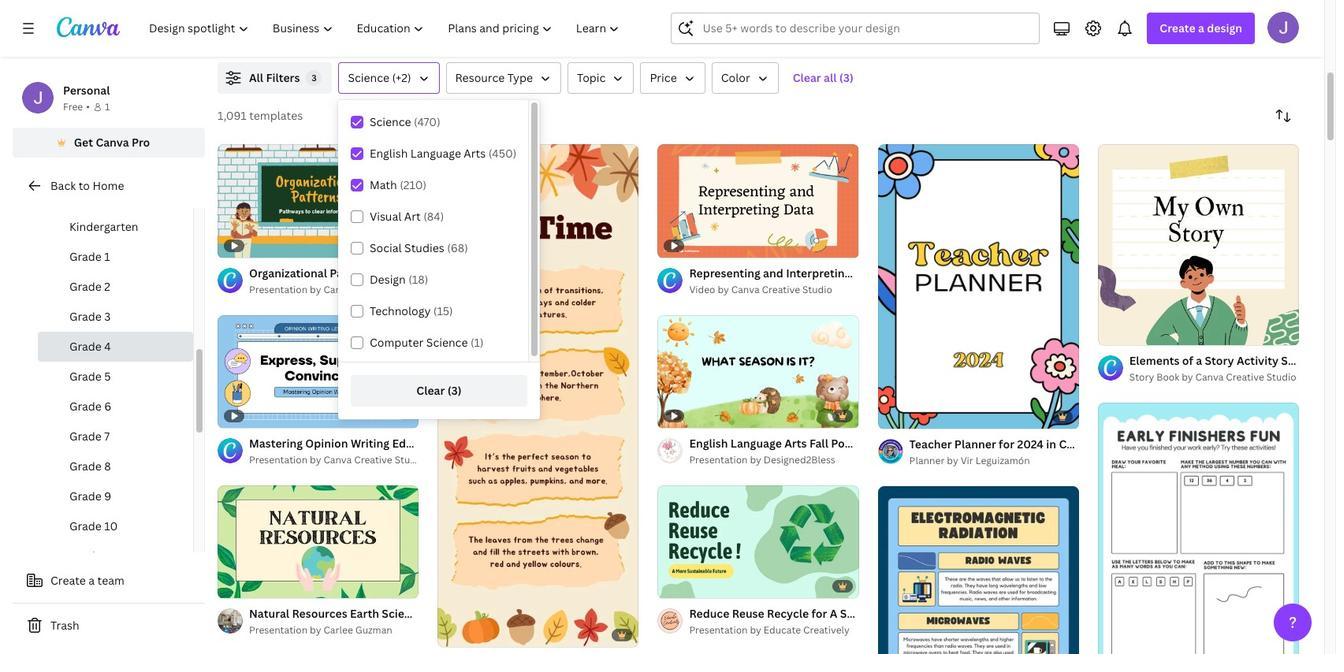 Task type: locate. For each thing, give the bounding box(es) containing it.
lesson by canva creative studio link down transformation
[[1113, 28, 1337, 43]]

get canva pro
[[74, 135, 150, 150]]

lesson for the water cycle
[[825, 28, 857, 42]]

grade 10
[[69, 519, 118, 534]]

reduce reuse recycle for a sustainable future education presentation in green blue illustrative style image
[[658, 486, 859, 599]]

(470)
[[414, 114, 441, 129]]

3 lesson by canva creative studio link from the left
[[825, 28, 1063, 43]]

back to home
[[50, 178, 124, 193]]

1 horizontal spatial 1 of 10 link
[[658, 486, 859, 599]]

6
[[104, 399, 111, 414]]

grade up create a team
[[69, 549, 102, 564]]

by inside the water cycle lesson by canva creative studio
[[860, 28, 871, 42]]

(3) down computer science (1)
[[448, 383, 462, 398]]

presentation by designed2bless link
[[689, 453, 859, 468]]

creative inside "link"
[[762, 283, 800, 296]]

0 horizontal spatial introduction
[[249, 11, 317, 26]]

science up english
[[370, 114, 411, 129]]

to inside introduction to waves lesson by canva creative studio
[[320, 11, 331, 26]]

a for team
[[89, 573, 95, 588]]

introduction for introduction to waves
[[249, 11, 317, 26]]

1 horizontal spatial a
[[1199, 21, 1205, 35]]

topic button
[[568, 62, 634, 94]]

lesson by canva creative studio link down waves
[[249, 28, 487, 43]]

lesson inside the water cycle lesson by canva creative studio
[[825, 28, 857, 42]]

to inside introduction to electricity lesson by canva creative studio
[[608, 11, 619, 26]]

1 1 of 10 link from the left
[[218, 486, 419, 599]]

lesson down the
[[825, 28, 857, 42]]

1 of 10 for presentation by educate creatively
[[669, 580, 697, 591]]

1 vertical spatial create
[[50, 573, 86, 588]]

1 horizontal spatial 10
[[246, 580, 257, 591]]

studio inside introduction to electricity lesson by canva creative studio
[[656, 28, 686, 42]]

a inside button
[[89, 573, 95, 588]]

Sort by button
[[1268, 100, 1299, 132]]

introduction up "filters"
[[249, 11, 317, 26]]

0 horizontal spatial planner
[[910, 454, 945, 468]]

lesson for introduction to waves
[[249, 28, 281, 42]]

1 inside 1 of 25 link
[[889, 410, 894, 422]]

2 presentation by canva creative studio from the top
[[249, 453, 425, 467]]

1 horizontal spatial to
[[320, 11, 331, 26]]

cycle
[[882, 11, 912, 26]]

to left waves
[[320, 11, 331, 26]]

presentation by educate creatively link
[[689, 623, 859, 639]]

templates
[[249, 108, 303, 123]]

(3) inside button
[[840, 70, 854, 85]]

create for create a design
[[1160, 21, 1196, 35]]

video by canva creative studio
[[689, 283, 833, 296]]

introduction inside introduction to electricity lesson by canva creative studio
[[537, 11, 605, 26]]

1 inside 1 of 19 'link'
[[1109, 327, 1114, 338]]

1 vertical spatial presentation by canva creative studio link
[[249, 453, 425, 468]]

a left team
[[89, 573, 95, 588]]

10 for presentation by carlee guzman
[[246, 580, 257, 591]]

social
[[370, 240, 402, 255]]

9 grade from the top
[[69, 489, 102, 504]]

1 introduction from the left
[[249, 11, 317, 26]]

lesson for introduction to electricity
[[537, 28, 569, 42]]

10 grade from the top
[[69, 519, 102, 534]]

the water cycle lesson by canva creative studio
[[825, 11, 974, 42]]

a
[[1199, 21, 1205, 35], [89, 573, 95, 588]]

to left electricity
[[608, 11, 619, 26]]

transformation
[[1153, 11, 1236, 26]]

(15)
[[434, 304, 453, 319]]

science
[[348, 70, 390, 85], [370, 114, 411, 129], [426, 335, 468, 350]]

1 inside grade 1 link
[[104, 249, 110, 264]]

grade left 9
[[69, 489, 102, 504]]

1 for presentation by educate creatively
[[669, 580, 674, 591]]

1 of 10 link for canva
[[218, 486, 419, 599]]

style
[[1206, 437, 1234, 452]]

grade 1 link
[[38, 242, 193, 272]]

grade 11 link
[[38, 542, 193, 572]]

canva inside introduction to electricity lesson by canva creative studio
[[585, 28, 613, 42]]

grade 4
[[69, 339, 111, 354]]

1 of 10 link
[[218, 486, 419, 599], [658, 486, 859, 599]]

create a design button
[[1148, 13, 1255, 44]]

presentation by canva creative studio for first presentation by canva creative studio link from the bottom
[[249, 453, 425, 467]]

clear down computer science (1)
[[417, 383, 445, 398]]

creative inside introduction to waves lesson by canva creative studio
[[328, 28, 366, 42]]

free
[[63, 100, 83, 114]]

trash link
[[13, 610, 205, 642]]

7
[[104, 429, 110, 444]]

planner up vir
[[955, 437, 997, 452]]

electromagnetic radiation science educational infographic in blue and yellow lined illustrative style image
[[878, 487, 1079, 654]]

4 grade from the top
[[69, 339, 102, 354]]

1 horizontal spatial introduction
[[537, 11, 605, 26]]

by inside "link"
[[718, 283, 729, 296]]

by
[[283, 28, 295, 42], [571, 28, 583, 42], [860, 28, 871, 42], [1148, 28, 1159, 42], [310, 283, 321, 296], [718, 283, 729, 296], [1182, 371, 1193, 384], [310, 453, 321, 467], [750, 453, 762, 467], [947, 454, 959, 468], [310, 624, 321, 637], [750, 624, 762, 637]]

grade for grade 7
[[69, 429, 102, 444]]

teacher
[[910, 437, 952, 452]]

to
[[320, 11, 331, 26], [608, 11, 619, 26], [79, 178, 90, 193]]

arts
[[464, 146, 486, 161]]

0 vertical spatial science
[[348, 70, 390, 85]]

presentation
[[249, 283, 308, 296], [249, 453, 308, 467], [689, 453, 748, 467], [249, 624, 308, 637], [689, 624, 748, 637]]

clear inside button
[[793, 70, 821, 85]]

0 vertical spatial a
[[1199, 21, 1205, 35]]

0 horizontal spatial 3
[[104, 309, 111, 324]]

creatively
[[804, 624, 850, 637]]

to for electricity
[[608, 11, 619, 26]]

presentation by canva creative studio link
[[249, 282, 425, 298], [249, 453, 425, 468]]

creative inside 'energy transformation lesson by canva creative studio'
[[1192, 28, 1230, 42]]

8 grade from the top
[[69, 459, 102, 474]]

2 lesson from the left
[[537, 28, 569, 42]]

lesson by canva creative studio link for introduction to waves
[[249, 28, 487, 43]]

in
[[1047, 437, 1057, 452]]

a left 'design'
[[1199, 21, 1205, 35]]

create a team button
[[13, 565, 205, 597]]

2 lesson by canva creative studio link from the left
[[537, 28, 775, 43]]

grade down grade 9
[[69, 519, 102, 534]]

introduction to waves link
[[249, 10, 487, 28]]

2 horizontal spatial 10
[[686, 580, 697, 591]]

presentation by canva creative studio
[[249, 283, 425, 296], [249, 453, 425, 467]]

(210)
[[400, 177, 427, 192]]

0 vertical spatial (3)
[[840, 70, 854, 85]]

grade down grade 2 on the left
[[69, 309, 102, 324]]

0 vertical spatial create
[[1160, 21, 1196, 35]]

1 horizontal spatial create
[[1160, 21, 1196, 35]]

create down energy transformation image
[[1160, 21, 1196, 35]]

clear inside button
[[417, 383, 445, 398]]

colorful
[[1059, 437, 1103, 452]]

1 horizontal spatial clear
[[793, 70, 821, 85]]

topic
[[577, 70, 606, 85]]

0 vertical spatial presentation by canva creative studio
[[249, 283, 425, 296]]

grade for grade 11
[[69, 549, 102, 564]]

grade inside 'link'
[[69, 459, 102, 474]]

story book by canva creative studio
[[1130, 371, 1297, 384]]

(3) inside button
[[448, 383, 462, 398]]

lesson inside introduction to electricity lesson by canva creative studio
[[537, 28, 569, 42]]

presentation for the presentation by carlee guzman link
[[249, 624, 308, 637]]

to for home
[[79, 178, 90, 193]]

2
[[104, 279, 110, 294]]

by inside 'teacher planner for 2024 in colorful pop retro flowers style planner by vir leguizamón'
[[947, 454, 959, 468]]

0 horizontal spatial clear
[[417, 383, 445, 398]]

3 grade from the top
[[69, 309, 102, 324]]

back
[[50, 178, 76, 193]]

get canva pro button
[[13, 128, 205, 158]]

all
[[249, 70, 263, 85]]

to right the back
[[79, 178, 90, 193]]

3
[[312, 72, 317, 84], [104, 309, 111, 324]]

0 vertical spatial clear
[[793, 70, 821, 85]]

natural resources earth science presentation in brown green organic style image
[[218, 486, 419, 599]]

0 horizontal spatial create
[[50, 573, 86, 588]]

create down the 'grade 11'
[[50, 573, 86, 588]]

blue elementary early finishers activity worksheet image
[[1098, 403, 1299, 654]]

lesson by canva creative studio link for the water cycle
[[825, 28, 1063, 43]]

grade up grade 2 on the left
[[69, 249, 102, 264]]

0 horizontal spatial 1 of 10 link
[[218, 486, 419, 599]]

clear all (3) button
[[785, 62, 862, 94]]

of inside 'link'
[[1116, 327, 1125, 338]]

lesson by canva creative studio link down the cycle
[[825, 28, 1063, 43]]

Search search field
[[703, 13, 1030, 43]]

carlee
[[324, 624, 353, 637]]

clear left "all"
[[793, 70, 821, 85]]

grade for grade 5
[[69, 369, 102, 384]]

flowers
[[1162, 437, 1203, 452]]

1 vertical spatial presentation by canva creative studio
[[249, 453, 425, 467]]

grade left 8
[[69, 459, 102, 474]]

1 lesson by canva creative studio link from the left
[[249, 28, 487, 43]]

free •
[[63, 100, 90, 114]]

10 for presentation by educate creatively
[[686, 580, 697, 591]]

0 horizontal spatial 1 of 10
[[229, 580, 257, 591]]

lesson by canva creative studio link down electricity
[[537, 28, 775, 43]]

by inside introduction to electricity lesson by canva creative studio
[[571, 28, 583, 42]]

clear (3)
[[417, 383, 462, 398]]

2 horizontal spatial to
[[608, 11, 619, 26]]

introduction inside introduction to waves lesson by canva creative studio
[[249, 11, 317, 26]]

a for design
[[1199, 21, 1205, 35]]

of for planner by vir leguizamón
[[896, 410, 905, 422]]

science inside button
[[348, 70, 390, 85]]

grade 7 link
[[38, 422, 193, 452]]

science left (1)
[[426, 335, 468, 350]]

science left (+2)
[[348, 70, 390, 85]]

None search field
[[671, 13, 1040, 44]]

introduction for introduction to electricity
[[537, 11, 605, 26]]

language
[[411, 146, 461, 161]]

school
[[91, 189, 127, 204]]

create a team
[[50, 573, 124, 588]]

creative inside introduction to electricity lesson by canva creative studio
[[616, 28, 654, 42]]

2 introduction from the left
[[537, 11, 605, 26]]

3 lesson from the left
[[825, 28, 857, 42]]

lesson up the topic button
[[537, 28, 569, 42]]

planner down teacher
[[910, 454, 945, 468]]

lesson inside introduction to waves lesson by canva creative studio
[[249, 28, 281, 42]]

0 vertical spatial 3
[[312, 72, 317, 84]]

1 horizontal spatial (3)
[[840, 70, 854, 85]]

0 horizontal spatial to
[[79, 178, 90, 193]]

introduction
[[249, 11, 317, 26], [537, 11, 605, 26]]

1
[[105, 100, 110, 114], [104, 249, 110, 264], [1109, 327, 1114, 338], [889, 410, 894, 422], [229, 580, 233, 591], [669, 580, 674, 591]]

0 horizontal spatial (3)
[[448, 383, 462, 398]]

teacher planner for 2024 in colorful pop retro flowers style planner by vir leguizamón
[[910, 437, 1234, 468]]

6 grade from the top
[[69, 399, 102, 414]]

grade for grade 10
[[69, 519, 102, 534]]

1 vertical spatial science
[[370, 114, 411, 129]]

grade 5
[[69, 369, 111, 384]]

back to home link
[[13, 170, 205, 202]]

1 lesson from the left
[[249, 28, 281, 42]]

grade left 4
[[69, 339, 102, 354]]

7 grade from the top
[[69, 429, 102, 444]]

grade 7
[[69, 429, 110, 444]]

art
[[404, 209, 421, 224]]

1 horizontal spatial planner
[[955, 437, 997, 452]]

grade left the 7 on the left bottom
[[69, 429, 102, 444]]

1 vertical spatial clear
[[417, 383, 445, 398]]

0 horizontal spatial a
[[89, 573, 95, 588]]

resource type
[[455, 70, 533, 85]]

create inside button
[[50, 573, 86, 588]]

3 right "filters"
[[312, 72, 317, 84]]

1 vertical spatial (3)
[[448, 383, 462, 398]]

0 vertical spatial presentation by canva creative studio link
[[249, 282, 425, 298]]

3 up 4
[[104, 309, 111, 324]]

2 grade from the top
[[69, 279, 102, 294]]

grade left 5
[[69, 369, 102, 384]]

1 for planner by vir leguizamón
[[889, 410, 894, 422]]

presentation by carlee guzman
[[249, 624, 392, 637]]

energy
[[1113, 11, 1150, 26]]

lesson
[[249, 28, 281, 42], [537, 28, 569, 42], [825, 28, 857, 42], [1113, 28, 1145, 42]]

introduction up 'topic'
[[537, 11, 605, 26]]

a inside dropdown button
[[1199, 21, 1205, 35]]

clear (3) button
[[351, 375, 528, 407]]

2 1 of 10 link from the left
[[658, 486, 859, 599]]

1 of 10
[[229, 580, 257, 591], [669, 580, 697, 591]]

presentation by carlee guzman link
[[249, 623, 419, 639]]

lesson by canva creative studio link for introduction to electricity
[[537, 28, 775, 43]]

grade for grade 4
[[69, 339, 102, 354]]

studio inside 'energy transformation lesson by canva creative studio'
[[1232, 28, 1262, 42]]

social studies (68)
[[370, 240, 468, 255]]

5 grade from the top
[[69, 369, 102, 384]]

4 lesson by canva creative studio link from the left
[[1113, 28, 1337, 43]]

11 grade from the top
[[69, 549, 102, 564]]

visual art (84)
[[370, 209, 444, 224]]

1 horizontal spatial 1 of 10
[[669, 580, 697, 591]]

science (+2) button
[[339, 62, 440, 94]]

lesson up "all" on the top
[[249, 28, 281, 42]]

planner
[[955, 437, 997, 452], [910, 454, 945, 468]]

grade left 2
[[69, 279, 102, 294]]

1 horizontal spatial 3
[[312, 72, 317, 84]]

get
[[74, 135, 93, 150]]

create inside dropdown button
[[1160, 21, 1196, 35]]

(3) right "all"
[[840, 70, 854, 85]]

creative inside the water cycle lesson by canva creative studio
[[904, 28, 942, 42]]

1 presentation by canva creative studio from the top
[[249, 283, 425, 296]]

energy transformation image
[[1082, 0, 1337, 4]]

4 lesson from the left
[[1113, 28, 1145, 42]]

top level navigation element
[[139, 13, 634, 44]]

1 grade from the top
[[69, 249, 102, 264]]

grade left 6 at the left bottom
[[69, 399, 102, 414]]

lesson down energy at the right of the page
[[1113, 28, 1145, 42]]

1 vertical spatial a
[[89, 573, 95, 588]]



Task type: describe. For each thing, give the bounding box(es) containing it.
presentation for presentation by designed2bless link
[[689, 453, 748, 467]]

fall time educational infographic in orange colors in a simple style image
[[438, 144, 639, 647]]

presentation by educate creatively
[[689, 624, 850, 637]]

pop
[[1106, 437, 1127, 452]]

educate
[[764, 624, 801, 637]]

grade for grade 8
[[69, 459, 102, 474]]

design (18)
[[370, 272, 428, 287]]

teacher planner for 2024 in colorful pop retro flowers style link
[[910, 436, 1234, 453]]

science for science (470)
[[370, 114, 411, 129]]

introduction to electricity lesson by canva creative studio
[[537, 11, 686, 42]]

computer
[[370, 335, 424, 350]]

canva inside button
[[96, 135, 129, 150]]

grade 6
[[69, 399, 111, 414]]

studio inside the water cycle lesson by canva creative studio
[[944, 28, 974, 42]]

grade 11
[[69, 549, 116, 564]]

english
[[370, 146, 408, 161]]

grade for grade 1
[[69, 249, 102, 264]]

grade for grade 9
[[69, 489, 102, 504]]

all
[[824, 70, 837, 85]]

the water cycle link
[[825, 10, 1063, 28]]

retro
[[1129, 437, 1159, 452]]

book
[[1157, 371, 1180, 384]]

grade 1
[[69, 249, 110, 264]]

of for presentation by educate creatively
[[676, 580, 684, 591]]

clear for clear all (3)
[[793, 70, 821, 85]]

1 vertical spatial planner
[[910, 454, 945, 468]]

elements of a story activity story book in cream green bright and colorful collage style image
[[1098, 144, 1299, 346]]

grade 8
[[69, 459, 111, 474]]

story book by canva creative studio link
[[1130, 370, 1299, 386]]

price button
[[641, 62, 705, 94]]

guzman
[[355, 624, 392, 637]]

science for science (+2)
[[348, 70, 390, 85]]

video
[[689, 283, 716, 296]]

canva inside 'energy transformation lesson by canva creative studio'
[[1161, 28, 1190, 42]]

2024
[[1018, 437, 1044, 452]]

designed2bless
[[764, 453, 836, 467]]

grade for grade 6
[[69, 399, 102, 414]]

(1)
[[471, 335, 484, 350]]

introduction to electricity link
[[537, 10, 775, 28]]

science (470)
[[370, 114, 441, 129]]

for
[[999, 437, 1015, 452]]

design
[[370, 272, 406, 287]]

1 of 25 link
[[878, 144, 1079, 429]]

filters
[[266, 70, 300, 85]]

pre-school link
[[38, 182, 193, 212]]

by inside introduction to waves lesson by canva creative studio
[[283, 28, 295, 42]]

pro
[[132, 135, 150, 150]]

1 of 19 link
[[1098, 144, 1299, 346]]

grade 6 link
[[38, 392, 193, 422]]

video by canva creative studio link
[[689, 282, 859, 298]]

1 for presentation by carlee guzman
[[229, 580, 233, 591]]

color
[[721, 70, 750, 85]]

3 filter options selected element
[[306, 70, 322, 86]]

0 horizontal spatial 10
[[104, 519, 118, 534]]

grade 2
[[69, 279, 110, 294]]

0 vertical spatial planner
[[955, 437, 997, 452]]

2 vertical spatial science
[[426, 335, 468, 350]]

the
[[825, 11, 845, 26]]

11
[[104, 549, 116, 564]]

grade 3 link
[[38, 302, 193, 332]]

1 of 10 for presentation by carlee guzman
[[229, 580, 257, 591]]

clear all (3)
[[793, 70, 854, 85]]

of for story book by canva creative studio
[[1116, 327, 1125, 338]]

grade for grade 3
[[69, 309, 102, 324]]

kindergarten
[[69, 219, 138, 234]]

lesson inside 'energy transformation lesson by canva creative studio'
[[1113, 28, 1145, 42]]

technology
[[370, 304, 431, 319]]

9
[[104, 489, 111, 504]]

studies
[[405, 240, 444, 255]]

by inside 'energy transformation lesson by canva creative studio'
[[1148, 28, 1159, 42]]

presentation for second presentation by canva creative studio link from the bottom
[[249, 283, 308, 296]]

computer science (1)
[[370, 335, 484, 350]]

grade 9
[[69, 489, 111, 504]]

canva inside the water cycle lesson by canva creative studio
[[873, 28, 902, 42]]

lesson by canva creative studio link for energy transformation
[[1113, 28, 1337, 43]]

2 presentation by canva creative studio link from the top
[[249, 453, 425, 468]]

of for presentation by carlee guzman
[[235, 580, 244, 591]]

to for waves
[[320, 11, 331, 26]]

8
[[104, 459, 111, 474]]

(84)
[[424, 209, 444, 224]]

1 vertical spatial 3
[[104, 309, 111, 324]]

grade for grade 2
[[69, 279, 102, 294]]

canva inside "link"
[[732, 283, 760, 296]]

studio inside introduction to waves lesson by canva creative studio
[[368, 28, 398, 42]]

visual
[[370, 209, 402, 224]]

1 of 10 link for designed2bless
[[658, 486, 859, 599]]

energy transformation link
[[1113, 10, 1337, 28]]

personal
[[63, 83, 110, 98]]

1,091 templates
[[218, 108, 303, 123]]

waves
[[334, 11, 368, 26]]

presentation for first presentation by canva creative studio link from the bottom
[[249, 453, 308, 467]]

create a design
[[1160, 21, 1243, 35]]

25
[[907, 410, 917, 422]]

electricity
[[622, 11, 677, 26]]

presentation for presentation by educate creatively link in the bottom right of the page
[[689, 624, 748, 637]]

create for create a team
[[50, 573, 86, 588]]

jacob simon image
[[1268, 12, 1299, 43]]

4
[[104, 339, 111, 354]]

water
[[848, 11, 880, 26]]

clear for clear (3)
[[417, 383, 445, 398]]

(+2)
[[392, 70, 411, 85]]

1 presentation by canva creative studio link from the top
[[249, 282, 425, 298]]

1 for story book by canva creative studio
[[1109, 327, 1114, 338]]

grade 9 link
[[38, 482, 193, 512]]

presentation by designed2bless
[[689, 453, 836, 467]]

•
[[86, 100, 90, 114]]

technology (15)
[[370, 304, 453, 319]]

1 of 19
[[1109, 327, 1137, 338]]

kindergarten link
[[38, 212, 193, 242]]

canva inside introduction to waves lesson by canva creative studio
[[297, 28, 325, 42]]

(68)
[[447, 240, 468, 255]]

pre-
[[69, 189, 91, 204]]

energy transformation lesson by canva creative studio
[[1113, 11, 1262, 42]]

1,091
[[218, 108, 247, 123]]

presentation by canva creative studio for second presentation by canva creative studio link from the bottom
[[249, 283, 425, 296]]

leguizamón
[[976, 454, 1030, 468]]

studio inside "link"
[[803, 283, 833, 296]]

teacher planner for 2024 in colorful pop retro flowers style image
[[878, 144, 1079, 429]]



Task type: vqa. For each thing, say whether or not it's contained in the screenshot.
the bottom clear
yes



